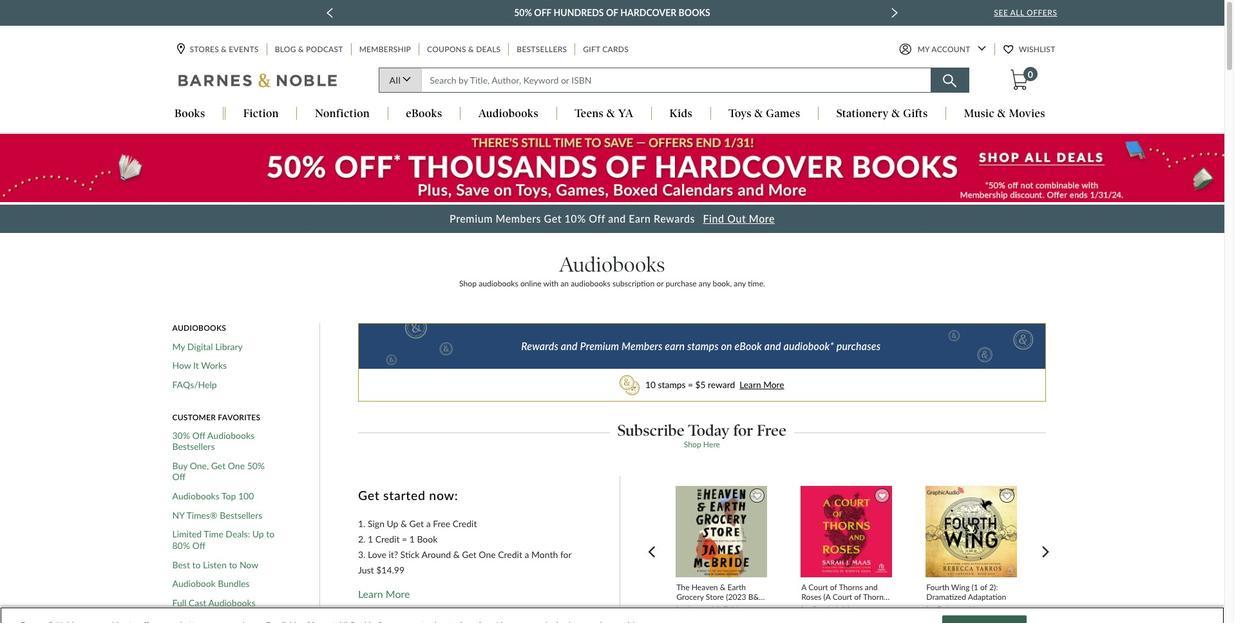 Task type: describe. For each thing, give the bounding box(es) containing it.
full
[[172, 598, 186, 609]]

heaven
[[692, 583, 718, 593]]

year)
[[718, 603, 735, 612]]

1.
[[358, 519, 365, 530]]

1. sign up & get a free credit 2. 1 credit = 1 book 3. love it? stick around & get one credit a month for just $14.99
[[358, 519, 572, 576]]

best to listen to now
[[172, 559, 258, 570]]

1 horizontal spatial books
[[679, 7, 710, 18]]

and right on ebook
[[764, 340, 781, 353]]

one,
[[190, 460, 209, 471]]

wing
[[951, 583, 970, 593]]

0 horizontal spatial to
[[192, 559, 201, 570]]

podcast
[[306, 45, 343, 54]]

50% off hundreds of hardcover books
[[514, 7, 710, 18]]

offers
[[1027, 8, 1057, 17]]

audiobooks button
[[461, 107, 556, 121]]

by for by sarah j. maas
[[801, 605, 810, 615]]

& for stores
[[221, 45, 227, 54]]

toys
[[729, 107, 752, 120]]

grocery
[[677, 593, 704, 602]]

to inside the limited time deals: up to 80% off
[[266, 529, 274, 540]]

50% off thousans of hardcover books, plus, save on toys, games, boxed calendars and more image
[[0, 134, 1224, 202]]

audiobook bundles link
[[172, 579, 250, 590]]

a court of thorns and roses (a court of thorns and roses series #1) image
[[800, 486, 893, 578]]

30% off audiobooks bestsellers link
[[172, 430, 279, 453]]

roses down a
[[801, 593, 822, 602]]

of inside 50% off hundreds of hardcover books link
[[606, 7, 618, 18]]

books inside button
[[175, 107, 205, 120]]

audiobook* purchases
[[784, 340, 881, 353]]

events
[[229, 45, 259, 54]]

a court of thorns and roses (a court of thorns and roses series #1)
[[801, 583, 887, 612]]

deals
[[476, 45, 501, 54]]

bundles
[[218, 579, 250, 590]]

wishlist
[[1019, 45, 1055, 54]]

3.
[[358, 550, 365, 561]]

shop here link
[[684, 440, 720, 450]]

50% off hundreds of hardcover books link
[[514, 5, 710, 21]]

purchase
[[666, 279, 697, 289]]

10%
[[565, 213, 586, 225]]

get right the up &
[[409, 519, 424, 530]]

reward
[[708, 379, 735, 390]]

deals:
[[226, 529, 250, 540]]

one inside 1. sign up & get a free credit 2. 1 credit = 1 book 3. love it? stick around & get one credit a month for just $14.99
[[479, 550, 496, 561]]

best to listen to now link
[[172, 559, 258, 571]]

(2023
[[726, 593, 746, 602]]

how it works
[[172, 360, 227, 371]]

ny times® bestsellers link
[[172, 510, 262, 521]]

get up 1.
[[358, 488, 380, 503]]

limited
[[172, 529, 202, 540]]

membership link
[[358, 43, 412, 56]]

hundreds
[[554, 7, 604, 18]]

my digital library link
[[172, 341, 243, 352]]

bestsellers inside 30% off audiobooks bestsellers
[[172, 441, 215, 452]]

1 any from the left
[[699, 279, 711, 289]]

of inside fourth wing (1 of 2): dramatized adaptation by rebecca yarros
[[980, 583, 987, 593]]

1 vertical spatial rewards
[[521, 340, 558, 353]]

0 vertical spatial credit
[[453, 519, 477, 530]]

up &
[[387, 519, 407, 530]]

1 vertical spatial credit
[[375, 534, 400, 545]]

& for toys
[[754, 107, 763, 120]]

= inside 1. sign up & get a free credit 2. 1 credit = 1 book 3. love it? stick around & get one credit a month for just $14.99
[[402, 534, 407, 545]]

buy one, get one 50% off
[[172, 460, 265, 483]]

account
[[932, 45, 970, 54]]

and up #1)
[[865, 583, 878, 593]]

0 vertical spatial rewards
[[654, 213, 695, 225]]

by for by james mcbride
[[677, 605, 685, 615]]

of up (a
[[830, 583, 837, 593]]

& for music
[[997, 107, 1006, 120]]

coupons & deals
[[427, 45, 501, 54]]

series
[[838, 603, 859, 612]]

1 horizontal spatial members
[[622, 340, 663, 353]]

off inside 30% off audiobooks bestsellers
[[192, 430, 205, 441]]

music & movies button
[[946, 107, 1063, 121]]

full cast audiobooks
[[172, 598, 256, 609]]

toys & games
[[729, 107, 800, 120]]

off right 10%
[[589, 213, 605, 225]]

teens & ya
[[575, 107, 633, 120]]

audiobooks top 100 link
[[172, 491, 254, 502]]

ya
[[618, 107, 633, 120]]

Search by Title, Author, Keyword or ISBN text field
[[421, 68, 931, 93]]

off inside the limited time deals: up to 80% off
[[192, 540, 205, 551]]

10 stamps = $5 reward learn more
[[645, 379, 784, 390]]

stores & events link
[[177, 43, 260, 56]]

(a
[[824, 593, 831, 602]]

now
[[240, 559, 258, 570]]

stamps
[[658, 379, 686, 390]]

ny
[[172, 510, 184, 521]]

maas
[[842, 605, 862, 615]]

audiobooks main content
[[0, 134, 1234, 624]]

sarah
[[812, 605, 833, 615]]

subscription
[[613, 279, 655, 289]]

gift cards
[[583, 45, 629, 54]]

online
[[520, 279, 541, 289]]

membership
[[359, 45, 411, 54]]

1 horizontal spatial court
[[833, 593, 852, 602]]

1 horizontal spatial 50%
[[514, 7, 532, 18]]

1 1 from the left
[[368, 534, 373, 545]]

#1)
[[861, 603, 872, 612]]

library
[[215, 341, 243, 352]]

ebooks button
[[388, 107, 460, 121]]

off left hundreds
[[534, 7, 551, 18]]

0 horizontal spatial members
[[496, 213, 541, 225]]

an
[[561, 279, 569, 289]]

it
[[193, 360, 199, 371]]

adaptation
[[968, 593, 1006, 602]]

limited time deals: up to 80% off link
[[172, 529, 279, 552]]

search image
[[943, 74, 957, 88]]

subscribe
[[618, 422, 685, 440]]

previous slide / item image
[[326, 8, 333, 18]]

books button
[[157, 107, 223, 121]]

kids button
[[652, 107, 710, 121]]

ebooks
[[406, 107, 442, 120]]

of inside the heaven & earth grocery store (2023 b&n book of the year)
[[696, 603, 703, 612]]

30%
[[172, 430, 190, 441]]

0 horizontal spatial a
[[426, 519, 431, 530]]

sarah j. maas link
[[812, 605, 862, 615]]

80%
[[172, 540, 190, 551]]

kids
[[670, 107, 693, 120]]

thorns up series
[[839, 583, 863, 593]]

and left earn
[[608, 213, 626, 225]]

1 vertical spatial a
[[525, 550, 529, 561]]

stores
[[190, 45, 219, 54]]

customer favorites
[[172, 413, 260, 422]]

gifts
[[903, 107, 928, 120]]

and down an on the left top of the page
[[561, 340, 578, 353]]

music & movies
[[964, 107, 1045, 120]]

the
[[705, 603, 717, 612]]

my account
[[918, 45, 970, 54]]

get left 10%
[[544, 213, 562, 225]]

10
[[645, 379, 656, 390]]

user image
[[899, 43, 911, 56]]



Task type: vqa. For each thing, say whether or not it's contained in the screenshot.


Task type: locate. For each thing, give the bounding box(es) containing it.
buy one, get one 50% off link
[[172, 460, 279, 483]]

privacy alert dialog
[[0, 606, 1224, 624]]

1 horizontal spatial shop
[[684, 440, 701, 450]]

coupons
[[427, 45, 466, 54]]

learn
[[740, 379, 761, 390], [358, 588, 383, 601]]

2 audiobooks from the left
[[571, 279, 611, 289]]

1 horizontal spatial book
[[677, 603, 694, 612]]

50% up the 100
[[247, 460, 265, 471]]

1 vertical spatial books
[[175, 107, 205, 120]]

bestsellers up deals:
[[220, 510, 262, 521]]

& inside button
[[607, 107, 615, 120]]

next slide / item image
[[892, 8, 898, 18]]

0 horizontal spatial rewards
[[521, 340, 558, 353]]

my for my account
[[918, 45, 930, 54]]

0 horizontal spatial audiobooks
[[479, 279, 518, 289]]

audiobooks inside 30% off audiobooks bestsellers
[[207, 430, 255, 441]]

fiction
[[243, 107, 279, 120]]

of right (1
[[980, 583, 987, 593]]

a
[[801, 583, 807, 593]]

get right the around &
[[462, 550, 477, 561]]

earth
[[728, 583, 746, 593]]

my inside audiobooks main content
[[172, 341, 185, 352]]

= up stick
[[402, 534, 407, 545]]

2 vertical spatial credit
[[498, 550, 522, 561]]

1 horizontal spatial premium
[[580, 340, 619, 353]]

1 horizontal spatial all
[[1010, 8, 1024, 17]]

by
[[677, 605, 685, 615], [801, 605, 810, 615], [926, 605, 935, 615]]

one right the around &
[[479, 550, 496, 561]]

fourth wing (1 of 2): dramatized adaptation image
[[925, 486, 1018, 578]]

1 horizontal spatial to
[[229, 559, 237, 570]]

& left the deals
[[468, 45, 474, 54]]

more down just $14.99
[[386, 588, 410, 601]]

0 horizontal spatial book
[[417, 534, 438, 545]]

gift cards link
[[582, 43, 630, 56]]

1 horizontal spatial 1
[[409, 534, 415, 545]]

to right 'best'
[[192, 559, 201, 570]]

learn down just $14.99
[[358, 588, 383, 601]]

audiobooks
[[478, 107, 539, 120], [559, 252, 665, 277], [172, 324, 226, 333], [207, 430, 255, 441], [172, 491, 220, 502], [208, 598, 256, 609]]

0 vertical spatial free
[[757, 422, 786, 440]]

1 by from the left
[[677, 605, 685, 615]]

shop inside the audiobooks shop audiobooks online with an audiobooks subscription or purchase any book, any time.
[[459, 279, 477, 289]]

the heaven & earth grocery store (2023 b&n book of the year)
[[677, 583, 765, 612]]

0
[[1028, 69, 1033, 80]]

teens & ya button
[[557, 107, 651, 121]]

books
[[679, 7, 710, 18], [175, 107, 205, 120]]

digital
[[187, 341, 213, 352]]

nonfiction
[[315, 107, 370, 120]]

0 horizontal spatial 1
[[368, 534, 373, 545]]

0 vertical spatial 50%
[[514, 7, 532, 18]]

0 horizontal spatial my
[[172, 341, 185, 352]]

0 vertical spatial books
[[679, 7, 710, 18]]

of left the
[[696, 603, 703, 612]]

to right up
[[266, 529, 274, 540]]

0 horizontal spatial any
[[699, 279, 711, 289]]

1 vertical spatial learn
[[358, 588, 383, 601]]

0 horizontal spatial books
[[175, 107, 205, 120]]

1 vertical spatial one
[[479, 550, 496, 561]]

1 horizontal spatial a
[[525, 550, 529, 561]]

0 horizontal spatial credit
[[375, 534, 400, 545]]

off right 30%
[[192, 430, 205, 441]]

my for my digital library
[[172, 341, 185, 352]]

one down 30% off audiobooks bestsellers link
[[228, 460, 245, 471]]

free inside subscribe today for free shop here
[[757, 422, 786, 440]]

book down grocery
[[677, 603, 694, 612]]

0 vertical spatial one
[[228, 460, 245, 471]]

earn
[[629, 213, 651, 225]]

& right "toys"
[[754, 107, 763, 120]]

credit down now: at the bottom left
[[453, 519, 477, 530]]

bestsellers link
[[516, 43, 568, 56]]

=
[[688, 379, 693, 390], [402, 534, 407, 545]]

1 horizontal spatial for
[[733, 422, 753, 440]]

a court of thorns and roses (a court of thorns and roses series #1) link
[[801, 583, 891, 612]]

1 vertical spatial free
[[433, 519, 450, 530]]

stick
[[400, 550, 420, 561]]

0 horizontal spatial =
[[402, 534, 407, 545]]

1 horizontal spatial rewards
[[654, 213, 695, 225]]

learn right reward
[[740, 379, 761, 390]]

all inside all link
[[389, 75, 401, 86]]

audiobooks right an on the left top of the page
[[571, 279, 611, 289]]

0 vertical spatial =
[[688, 379, 693, 390]]

movies
[[1009, 107, 1045, 120]]

0 horizontal spatial for
[[560, 550, 572, 561]]

1 horizontal spatial credit
[[453, 519, 477, 530]]

rewards right earn
[[654, 213, 695, 225]]

to
[[266, 529, 274, 540], [192, 559, 201, 570], [229, 559, 237, 570]]

1 right 2.
[[368, 534, 373, 545]]

get inside buy one, get one 50% off
[[211, 460, 226, 471]]

1 horizontal spatial free
[[757, 422, 786, 440]]

& right blog
[[298, 45, 304, 54]]

for right month
[[560, 550, 572, 561]]

off inside buy one, get one 50% off
[[172, 472, 185, 483]]

for right today
[[733, 422, 753, 440]]

audiobooks inside the audiobooks shop audiobooks online with an audiobooks subscription or purchase any book, any time.
[[559, 252, 665, 277]]

of up #1)
[[854, 593, 861, 602]]

& inside the heaven & earth grocery store (2023 b&n book of the year)
[[720, 583, 726, 593]]

court up (a
[[809, 583, 828, 593]]

0 horizontal spatial all
[[389, 75, 401, 86]]

0 button
[[1009, 67, 1038, 91]]

0 vertical spatial learn more link
[[740, 379, 784, 390]]

all down 'membership' at the top left of the page
[[389, 75, 401, 86]]

all right see
[[1010, 8, 1024, 17]]

buy
[[172, 460, 187, 471]]

2 horizontal spatial credit
[[498, 550, 522, 561]]

2 horizontal spatial bestsellers
[[517, 45, 567, 54]]

for inside 1. sign up & get a free credit 2. 1 credit = 1 book 3. love it? stick around & get one credit a month for just $14.99
[[560, 550, 572, 561]]

1 vertical spatial premium
[[580, 340, 619, 353]]

1 vertical spatial more
[[763, 379, 784, 390]]

and
[[608, 213, 626, 225], [561, 340, 578, 353], [764, 340, 781, 353], [865, 583, 878, 593], [801, 603, 814, 612]]

fourth
[[926, 583, 949, 593]]

2 any from the left
[[734, 279, 746, 289]]

members
[[496, 213, 541, 225], [622, 340, 663, 353]]

one inside buy one, get one 50% off
[[228, 460, 245, 471]]

store
[[706, 593, 724, 602]]

1 vertical spatial members
[[622, 340, 663, 353]]

logo image
[[178, 73, 338, 91]]

faqs/help link
[[172, 379, 217, 391]]

1 vertical spatial learn more link
[[358, 588, 410, 601]]

the
[[677, 583, 690, 593]]

fourth wing (1 of 2): dramatized adaptation link
[[926, 583, 1016, 603]]

nonfiction button
[[297, 107, 388, 121]]

by james mcbride
[[677, 605, 743, 615]]

1 horizontal spatial learn
[[740, 379, 761, 390]]

1 vertical spatial bestsellers
[[172, 441, 215, 452]]

bestsellers left gift
[[517, 45, 567, 54]]

learn more link right reward
[[740, 379, 784, 390]]

1 vertical spatial book
[[677, 603, 694, 612]]

rewards down online
[[521, 340, 558, 353]]

2 1 from the left
[[409, 534, 415, 545]]

james mcbride link
[[687, 605, 743, 615]]

audiobooks inside button
[[478, 107, 539, 120]]

0 horizontal spatial 50%
[[247, 460, 265, 471]]

see all offers
[[994, 8, 1057, 17]]

bestsellers
[[517, 45, 567, 54], [172, 441, 215, 452], [220, 510, 262, 521]]

book up the around &
[[417, 534, 438, 545]]

a right the up &
[[426, 519, 431, 530]]

0 vertical spatial premium
[[450, 213, 493, 225]]

james
[[687, 605, 710, 615]]

30% off audiobooks bestsellers
[[172, 430, 255, 452]]

audiobooks left online
[[479, 279, 518, 289]]

None field
[[421, 68, 931, 93]]

find
[[703, 213, 724, 225]]

1 horizontal spatial learn more link
[[740, 379, 784, 390]]

my
[[918, 45, 930, 54], [172, 341, 185, 352]]

1 vertical spatial shop
[[684, 440, 701, 450]]

blog
[[275, 45, 296, 54]]

50% inside buy one, get one 50% off
[[247, 460, 265, 471]]

0 horizontal spatial free
[[433, 519, 450, 530]]

2 vertical spatial more
[[386, 588, 410, 601]]

just $14.99
[[358, 565, 405, 576]]

get right one,
[[211, 460, 226, 471]]

rewards and premium members earn stamps on ebook and audiobook* purchases
[[521, 340, 881, 353]]

& up store
[[720, 583, 726, 593]]

2.
[[358, 534, 365, 545]]

1 horizontal spatial my
[[918, 45, 930, 54]]

credit left month
[[498, 550, 522, 561]]

more right out
[[749, 213, 775, 225]]

cart image
[[1011, 70, 1028, 90]]

for inside subscribe today for free shop here
[[733, 422, 753, 440]]

my inside dropdown button
[[918, 45, 930, 54]]

time.
[[748, 279, 765, 289]]

0 vertical spatial a
[[426, 519, 431, 530]]

cards
[[602, 45, 629, 54]]

how it works link
[[172, 360, 227, 371]]

1 horizontal spatial audiobooks
[[571, 279, 611, 289]]

it?
[[389, 550, 398, 561]]

0 vertical spatial learn
[[740, 379, 761, 390]]

1 vertical spatial =
[[402, 534, 407, 545]]

2):
[[989, 583, 998, 593]]

0 horizontal spatial shop
[[459, 279, 477, 289]]

bestsellers down 30%
[[172, 441, 215, 452]]

& for teens
[[607, 107, 615, 120]]

& inside button
[[892, 107, 900, 120]]

1 horizontal spatial one
[[479, 550, 496, 561]]

off down buy
[[172, 472, 185, 483]]

1 horizontal spatial =
[[688, 379, 693, 390]]

1 vertical spatial for
[[560, 550, 572, 561]]

members left 10%
[[496, 213, 541, 225]]

book inside the heaven & earth grocery store (2023 b&n book of the year)
[[677, 603, 694, 612]]

1 horizontal spatial any
[[734, 279, 746, 289]]

fiction button
[[226, 107, 297, 121]]

2 by from the left
[[801, 605, 810, 615]]

2 horizontal spatial by
[[926, 605, 935, 615]]

1 up stick
[[409, 534, 415, 545]]

& for coupons
[[468, 45, 474, 54]]

roses down (a
[[816, 603, 836, 612]]

by left the sarah
[[801, 605, 810, 615]]

0 horizontal spatial learn
[[358, 588, 383, 601]]

1 vertical spatial all
[[389, 75, 401, 86]]

my up the how
[[172, 341, 185, 352]]

free down now: at the bottom left
[[433, 519, 450, 530]]

&
[[221, 45, 227, 54], [298, 45, 304, 54], [468, 45, 474, 54], [607, 107, 615, 120], [754, 107, 763, 120], [892, 107, 900, 120], [997, 107, 1006, 120], [720, 583, 726, 593]]

off down "limited"
[[192, 540, 205, 551]]

thorns
[[839, 583, 863, 593], [863, 593, 887, 602]]

0 horizontal spatial premium
[[450, 213, 493, 225]]

any left book,
[[699, 279, 711, 289]]

1 horizontal spatial bestsellers
[[220, 510, 262, 521]]

shop left online
[[459, 279, 477, 289]]

one
[[228, 460, 245, 471], [479, 550, 496, 561]]

premium members get 10% off and earn rewards find out more
[[450, 213, 775, 225]]

the heaven & earth grocery store (2023 b&n book of the year) link
[[677, 583, 766, 612]]

0 vertical spatial members
[[496, 213, 541, 225]]

roses
[[801, 593, 822, 602], [816, 603, 836, 612]]

mcbride
[[712, 605, 743, 615]]

& for stationery
[[892, 107, 900, 120]]

& right stores
[[221, 45, 227, 54]]

court up series
[[833, 593, 852, 602]]

a left month
[[525, 550, 529, 561]]

& for blog
[[298, 45, 304, 54]]

credit up it?
[[375, 534, 400, 545]]

gift
[[583, 45, 600, 54]]

my account button
[[899, 43, 986, 56]]

& left gifts
[[892, 107, 900, 120]]

shop inside subscribe today for free shop here
[[684, 440, 701, 450]]

and down a
[[801, 603, 814, 612]]

1 vertical spatial 50%
[[247, 460, 265, 471]]

book inside 1. sign up & get a free credit 2. 1 credit = 1 book 3. love it? stick around & get one credit a month for just $14.99
[[417, 534, 438, 545]]

50% up 'bestsellers' link
[[514, 7, 532, 18]]

coupons & deals link
[[426, 43, 502, 56]]

of right hundreds
[[606, 7, 618, 18]]

free inside 1. sign up & get a free credit 2. 1 credit = 1 book 3. love it? stick around & get one credit a month for just $14.99
[[433, 519, 450, 530]]

0 horizontal spatial by
[[677, 605, 685, 615]]

0 vertical spatial bestsellers
[[517, 45, 567, 54]]

0 horizontal spatial court
[[809, 583, 828, 593]]

earn stamps
[[665, 340, 719, 353]]

any left 'time.'
[[734, 279, 746, 289]]

members up 10
[[622, 340, 663, 353]]

0 vertical spatial shop
[[459, 279, 477, 289]]

1 vertical spatial my
[[172, 341, 185, 352]]

2 vertical spatial bestsellers
[[220, 510, 262, 521]]

shop left here
[[684, 440, 701, 450]]

times®
[[186, 510, 218, 521]]

down arrow image
[[978, 46, 986, 51]]

my right 'user' icon
[[918, 45, 930, 54]]

by inside fourth wing (1 of 2): dramatized adaptation by rebecca yarros
[[926, 605, 935, 615]]

learn more link down just $14.99
[[358, 588, 410, 601]]

& right music
[[997, 107, 1006, 120]]

book,
[[713, 279, 732, 289]]

1 audiobooks from the left
[[479, 279, 518, 289]]

to left now
[[229, 559, 237, 570]]

0 vertical spatial book
[[417, 534, 438, 545]]

free right today
[[757, 422, 786, 440]]

the heaven & earth grocery store (2023 b&n book of the year) image
[[675, 486, 768, 578]]

= left $5
[[688, 379, 693, 390]]

0 vertical spatial all
[[1010, 8, 1024, 17]]

customer
[[172, 413, 216, 422]]

0 horizontal spatial one
[[228, 460, 245, 471]]

100
[[238, 491, 254, 502]]

0 vertical spatial more
[[749, 213, 775, 225]]

more right reward
[[763, 379, 784, 390]]

by down dramatized
[[926, 605, 935, 615]]

2 horizontal spatial to
[[266, 529, 274, 540]]

0 vertical spatial for
[[733, 422, 753, 440]]

stationery & gifts button
[[819, 107, 946, 121]]

1 horizontal spatial by
[[801, 605, 810, 615]]

0 vertical spatial my
[[918, 45, 930, 54]]

today
[[688, 422, 730, 440]]

free
[[757, 422, 786, 440], [433, 519, 450, 530]]

0 horizontal spatial learn more link
[[358, 588, 410, 601]]

by down grocery
[[677, 605, 685, 615]]

0 horizontal spatial bestsellers
[[172, 441, 215, 452]]

& left ya
[[607, 107, 615, 120]]

3 by from the left
[[926, 605, 935, 615]]

thorns up #1)
[[863, 593, 887, 602]]



